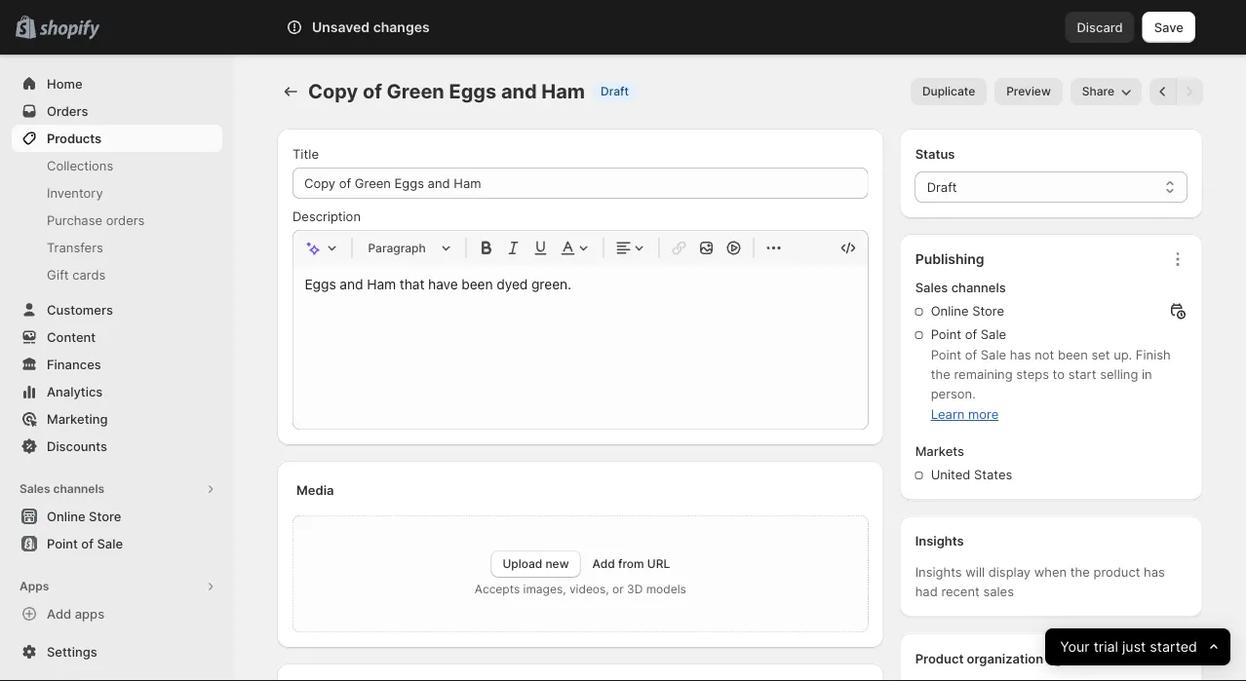 Task type: vqa. For each thing, say whether or not it's contained in the screenshot.
'your' inside the Add your products link
no



Task type: describe. For each thing, give the bounding box(es) containing it.
orders
[[47, 103, 88, 119]]

home link
[[12, 70, 222, 98]]

analytics link
[[12, 379, 222, 406]]

analytics
[[47, 384, 103, 400]]

united states
[[931, 468, 1013, 483]]

publishing
[[916, 251, 985, 268]]

gift cards
[[47, 267, 106, 282]]

in
[[1142, 367, 1153, 382]]

1 horizontal spatial online store
[[931, 304, 1005, 319]]

sale inside button
[[97, 537, 123, 552]]

copy
[[308, 80, 358, 103]]

point of sale link
[[12, 531, 222, 558]]

url
[[648, 558, 670, 572]]

online store button
[[0, 503, 234, 531]]

your trial just started button
[[1046, 629, 1231, 666]]

finish
[[1136, 348, 1171, 363]]

organization
[[967, 652, 1044, 667]]

sale inside point of sale has not been set up. finish the remaining steps to start selling in person. learn more
[[981, 348, 1007, 363]]

set
[[1092, 348, 1111, 363]]

changes
[[373, 19, 430, 36]]

content
[[47, 330, 96, 345]]

apps
[[20, 580, 49, 594]]

recent
[[942, 585, 980, 600]]

save button
[[1143, 12, 1196, 43]]

your trial just started
[[1061, 639, 1198, 656]]

search
[[372, 20, 414, 35]]

0 vertical spatial point
[[931, 327, 962, 342]]

videos,
[[570, 583, 609, 597]]

unsaved changes
[[312, 19, 430, 36]]

paragraph
[[368, 241, 426, 255]]

purchase orders link
[[12, 207, 222, 234]]

insights will display when the product has had recent sales
[[916, 565, 1166, 600]]

0 vertical spatial online
[[931, 304, 969, 319]]

point of sale has not been set up. finish the remaining steps to start selling in person. learn more
[[931, 348, 1171, 422]]

next image
[[1180, 82, 1200, 101]]

upload new
[[503, 558, 569, 572]]

the inside insights will display when the product has had recent sales
[[1071, 565, 1091, 580]]

from
[[619, 558, 645, 572]]

search button
[[340, 12, 906, 43]]

draft for copy of green eggs and ham
[[601, 84, 629, 99]]

purchase
[[47, 213, 102, 228]]

title
[[293, 146, 319, 161]]

accepts images, videos, or 3d models
[[475, 583, 687, 597]]

online store link
[[12, 503, 222, 531]]

start
[[1069, 367, 1097, 382]]

insights for insights will display when the product has had recent sales
[[916, 565, 963, 580]]

add from url
[[593, 558, 670, 572]]

Title text field
[[293, 168, 869, 199]]

transfers link
[[12, 234, 222, 261]]

will
[[966, 565, 985, 580]]

accepts
[[475, 583, 520, 597]]

marketing link
[[12, 406, 222, 433]]

media
[[297, 483, 334, 498]]

point of sale button
[[0, 531, 234, 558]]

0 vertical spatial sale
[[981, 327, 1007, 342]]

online inside button
[[47, 509, 85, 524]]

steps
[[1017, 367, 1050, 382]]

new
[[546, 558, 569, 572]]

duplicate
[[923, 84, 976, 99]]

trial
[[1094, 639, 1119, 656]]

just
[[1123, 639, 1146, 656]]

orders link
[[12, 98, 222, 125]]

share
[[1083, 84, 1115, 99]]

sales channels button
[[12, 476, 222, 503]]

save
[[1155, 20, 1184, 35]]

apps
[[75, 607, 104, 622]]

1 horizontal spatial sales channels
[[916, 280, 1007, 296]]

has inside point of sale has not been set up. finish the remaining steps to start selling in person. learn more
[[1010, 348, 1032, 363]]

3d
[[627, 583, 643, 597]]

orders
[[106, 213, 145, 228]]

channels inside button
[[53, 482, 105, 497]]

add apps
[[47, 607, 104, 622]]

learn more link
[[931, 407, 999, 422]]

preview button
[[995, 78, 1063, 105]]



Task type: locate. For each thing, give the bounding box(es) containing it.
or
[[613, 583, 624, 597]]

online store down sales channels button
[[47, 509, 121, 524]]

1 vertical spatial online
[[47, 509, 85, 524]]

1 horizontal spatial channels
[[952, 280, 1007, 296]]

add from url button
[[593, 558, 670, 572]]

1 vertical spatial point
[[931, 348, 962, 363]]

0 horizontal spatial online store
[[47, 509, 121, 524]]

1 horizontal spatial store
[[973, 304, 1005, 319]]

1 horizontal spatial draft
[[927, 180, 958, 195]]

2 vertical spatial point
[[47, 537, 78, 552]]

store
[[973, 304, 1005, 319], [89, 509, 121, 524]]

sales down discounts
[[20, 482, 50, 497]]

content link
[[12, 324, 222, 351]]

inventory link
[[12, 180, 222, 207]]

point of sale
[[931, 327, 1007, 342], [47, 537, 123, 552]]

images,
[[523, 583, 566, 597]]

point inside button
[[47, 537, 78, 552]]

0 horizontal spatial channels
[[53, 482, 105, 497]]

channels down publishing at the right
[[952, 280, 1007, 296]]

1 horizontal spatial sales
[[916, 280, 949, 296]]

1 vertical spatial add
[[47, 607, 71, 622]]

the inside point of sale has not been set up. finish the remaining steps to start selling in person. learn more
[[931, 367, 951, 382]]

settings link
[[12, 639, 222, 666]]

not
[[1035, 348, 1055, 363]]

0 horizontal spatial online
[[47, 509, 85, 524]]

0 vertical spatial add
[[593, 558, 615, 572]]

sales down publishing at the right
[[916, 280, 949, 296]]

discard
[[1078, 20, 1124, 35]]

of inside point of sale has not been set up. finish the remaining steps to start selling in person. learn more
[[966, 348, 978, 363]]

had
[[916, 585, 938, 600]]

gift
[[47, 267, 69, 282]]

1 vertical spatial insights
[[916, 565, 963, 580]]

2 insights from the top
[[916, 565, 963, 580]]

1 vertical spatial sales channels
[[20, 482, 105, 497]]

insights for insights
[[916, 534, 965, 549]]

add left from
[[593, 558, 615, 572]]

markets
[[916, 444, 965, 460]]

more
[[969, 407, 999, 422]]

status
[[916, 146, 956, 161]]

started
[[1150, 639, 1198, 656]]

1 horizontal spatial has
[[1144, 565, 1166, 580]]

display
[[989, 565, 1031, 580]]

0 vertical spatial draft
[[601, 84, 629, 99]]

0 vertical spatial sales channels
[[916, 280, 1007, 296]]

copy of green eggs and ham
[[308, 80, 585, 103]]

insights
[[916, 534, 965, 549], [916, 565, 963, 580]]

0 vertical spatial point of sale
[[931, 327, 1007, 342]]

has up "steps"
[[1010, 348, 1032, 363]]

discard button
[[1066, 12, 1135, 43]]

ham
[[542, 80, 585, 103]]

description
[[293, 209, 361, 224]]

products link
[[12, 125, 222, 152]]

store inside button
[[89, 509, 121, 524]]

1 insights from the top
[[916, 534, 965, 549]]

eggs
[[449, 80, 497, 103]]

gift cards link
[[12, 261, 222, 289]]

add for add from url
[[593, 558, 615, 572]]

has
[[1010, 348, 1032, 363], [1144, 565, 1166, 580]]

person.
[[931, 387, 976, 402]]

product organization
[[916, 652, 1044, 667]]

1 vertical spatial sale
[[981, 348, 1007, 363]]

states
[[975, 468, 1013, 483]]

draft right ham
[[601, 84, 629, 99]]

has right product at right
[[1144, 565, 1166, 580]]

point of sale inside button
[[47, 537, 123, 552]]

online store down publishing at the right
[[931, 304, 1005, 319]]

0 vertical spatial channels
[[952, 280, 1007, 296]]

0 vertical spatial online store
[[931, 304, 1005, 319]]

online down publishing at the right
[[931, 304, 969, 319]]

products
[[47, 131, 102, 146]]

remaining
[[955, 367, 1013, 382]]

sales channels down discounts
[[20, 482, 105, 497]]

sales
[[984, 585, 1015, 600]]

models
[[646, 583, 687, 597]]

has inside insights will display when the product has had recent sales
[[1144, 565, 1166, 580]]

selling
[[1101, 367, 1139, 382]]

0 vertical spatial has
[[1010, 348, 1032, 363]]

sale
[[981, 327, 1007, 342], [981, 348, 1007, 363], [97, 537, 123, 552]]

0 horizontal spatial has
[[1010, 348, 1032, 363]]

the right when
[[1071, 565, 1091, 580]]

1 horizontal spatial add
[[593, 558, 615, 572]]

channels
[[952, 280, 1007, 296], [53, 482, 105, 497]]

duplicate button
[[911, 78, 987, 105]]

point up apps at the bottom of page
[[47, 537, 78, 552]]

2 vertical spatial sale
[[97, 537, 123, 552]]

the up person.
[[931, 367, 951, 382]]

online store inside button
[[47, 509, 121, 524]]

store up remaining
[[973, 304, 1005, 319]]

green
[[387, 80, 445, 103]]

preview
[[1007, 84, 1052, 99]]

1 vertical spatial online store
[[47, 509, 121, 524]]

sales inside sales channels button
[[20, 482, 50, 497]]

learn
[[931, 407, 965, 422]]

paragraph button
[[360, 237, 458, 260]]

been
[[1058, 348, 1089, 363]]

0 horizontal spatial store
[[89, 509, 121, 524]]

point of sale up remaining
[[931, 327, 1007, 342]]

1 horizontal spatial the
[[1071, 565, 1091, 580]]

when
[[1035, 565, 1067, 580]]

insights inside insights will display when the product has had recent sales
[[916, 565, 963, 580]]

product
[[916, 652, 964, 667]]

sales channels
[[916, 280, 1007, 296], [20, 482, 105, 497]]

1 vertical spatial has
[[1144, 565, 1166, 580]]

0 horizontal spatial point of sale
[[47, 537, 123, 552]]

1 vertical spatial store
[[89, 509, 121, 524]]

home
[[47, 76, 83, 91]]

1 vertical spatial point of sale
[[47, 537, 123, 552]]

1 vertical spatial channels
[[53, 482, 105, 497]]

inventory
[[47, 185, 103, 200]]

customers link
[[12, 297, 222, 324]]

point up remaining
[[931, 327, 962, 342]]

online down sales channels button
[[47, 509, 85, 524]]

0 horizontal spatial sales
[[20, 482, 50, 497]]

draft down "status"
[[927, 180, 958, 195]]

1 vertical spatial sales
[[20, 482, 50, 497]]

draft for status
[[927, 180, 958, 195]]

0 vertical spatial store
[[973, 304, 1005, 319]]

0 horizontal spatial sales channels
[[20, 482, 105, 497]]

up.
[[1114, 348, 1133, 363]]

finances
[[47, 357, 101, 372]]

shopify image
[[39, 20, 100, 39]]

1 vertical spatial draft
[[927, 180, 958, 195]]

product
[[1094, 565, 1141, 580]]

0 vertical spatial insights
[[916, 534, 965, 549]]

to
[[1053, 367, 1065, 382]]

apps button
[[12, 574, 222, 601]]

purchase orders
[[47, 213, 145, 228]]

add inside "add apps" button
[[47, 607, 71, 622]]

sales channels down publishing at the right
[[916, 280, 1007, 296]]

add left apps
[[47, 607, 71, 622]]

share button
[[1071, 78, 1142, 105]]

collections
[[47, 158, 113, 173]]

point inside point of sale has not been set up. finish the remaining steps to start selling in person. learn more
[[931, 348, 962, 363]]

add for add apps
[[47, 607, 71, 622]]

marketing
[[47, 412, 108, 427]]

customers
[[47, 302, 113, 318]]

1 vertical spatial the
[[1071, 565, 1091, 580]]

collections link
[[12, 152, 222, 180]]

add apps button
[[12, 601, 222, 628]]

0 vertical spatial sales
[[916, 280, 949, 296]]

point of sale down the online store button in the left of the page
[[47, 537, 123, 552]]

of inside point of sale link
[[81, 537, 94, 552]]

0 vertical spatial the
[[931, 367, 951, 382]]

1 horizontal spatial point of sale
[[931, 327, 1007, 342]]

0 horizontal spatial the
[[931, 367, 951, 382]]

discounts link
[[12, 433, 222, 460]]

store down sales channels button
[[89, 509, 121, 524]]

of
[[363, 80, 382, 103], [966, 327, 978, 342], [966, 348, 978, 363], [81, 537, 94, 552]]

finances link
[[12, 351, 222, 379]]

channels down discounts
[[53, 482, 105, 497]]

settings
[[47, 645, 97, 660]]

0 horizontal spatial add
[[47, 607, 71, 622]]

cards
[[72, 267, 106, 282]]

sales channels inside sales channels button
[[20, 482, 105, 497]]

0 horizontal spatial draft
[[601, 84, 629, 99]]

1 horizontal spatial online
[[931, 304, 969, 319]]

point up person.
[[931, 348, 962, 363]]

united
[[931, 468, 971, 483]]



